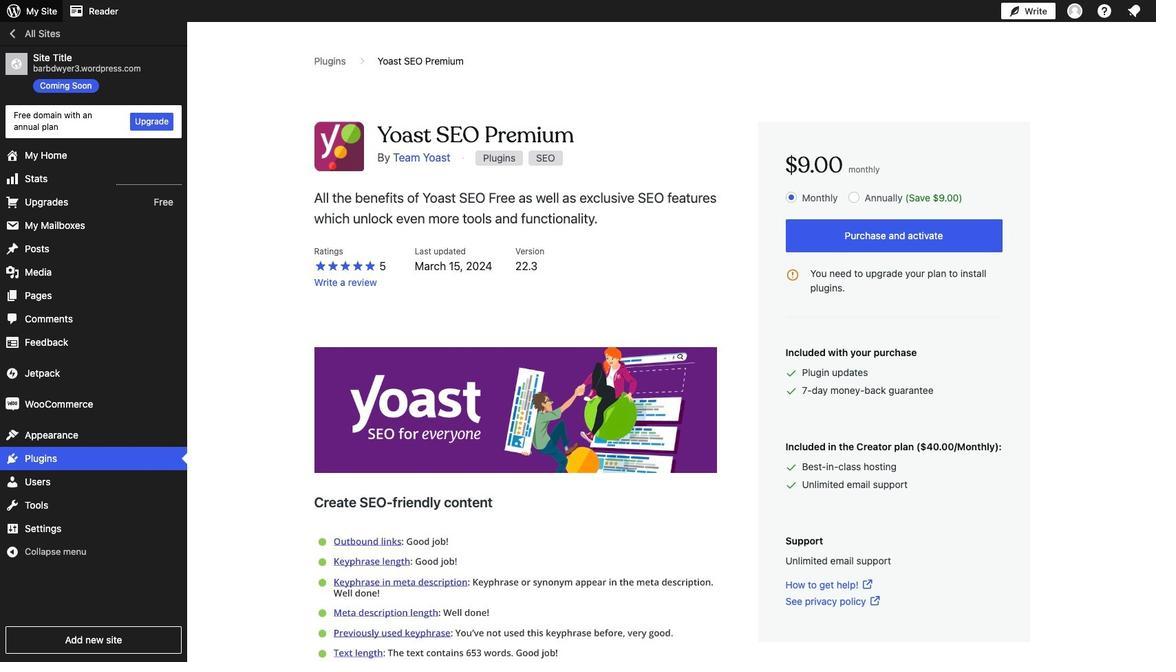 Task type: locate. For each thing, give the bounding box(es) containing it.
0 vertical spatial img image
[[6, 367, 19, 380]]

manage your notifications image
[[1126, 3, 1143, 19]]

2 img image from the top
[[6, 398, 19, 411]]

main content
[[314, 54, 1030, 663]]

None radio
[[786, 192, 797, 203], [849, 192, 860, 203], [786, 192, 797, 203], [849, 192, 860, 203]]

1 vertical spatial img image
[[6, 398, 19, 411]]

img image
[[6, 367, 19, 380], [6, 398, 19, 411]]

highest hourly views 0 image
[[116, 176, 182, 185]]



Task type: vqa. For each thing, say whether or not it's contained in the screenshot.
option
yes



Task type: describe. For each thing, give the bounding box(es) containing it.
yoast seo premium image
[[314, 348, 717, 474]]

help image
[[1097, 3, 1113, 19]]

1 img image from the top
[[6, 367, 19, 380]]

plugin icon image
[[314, 122, 364, 171]]

my profile image
[[1068, 3, 1083, 19]]



